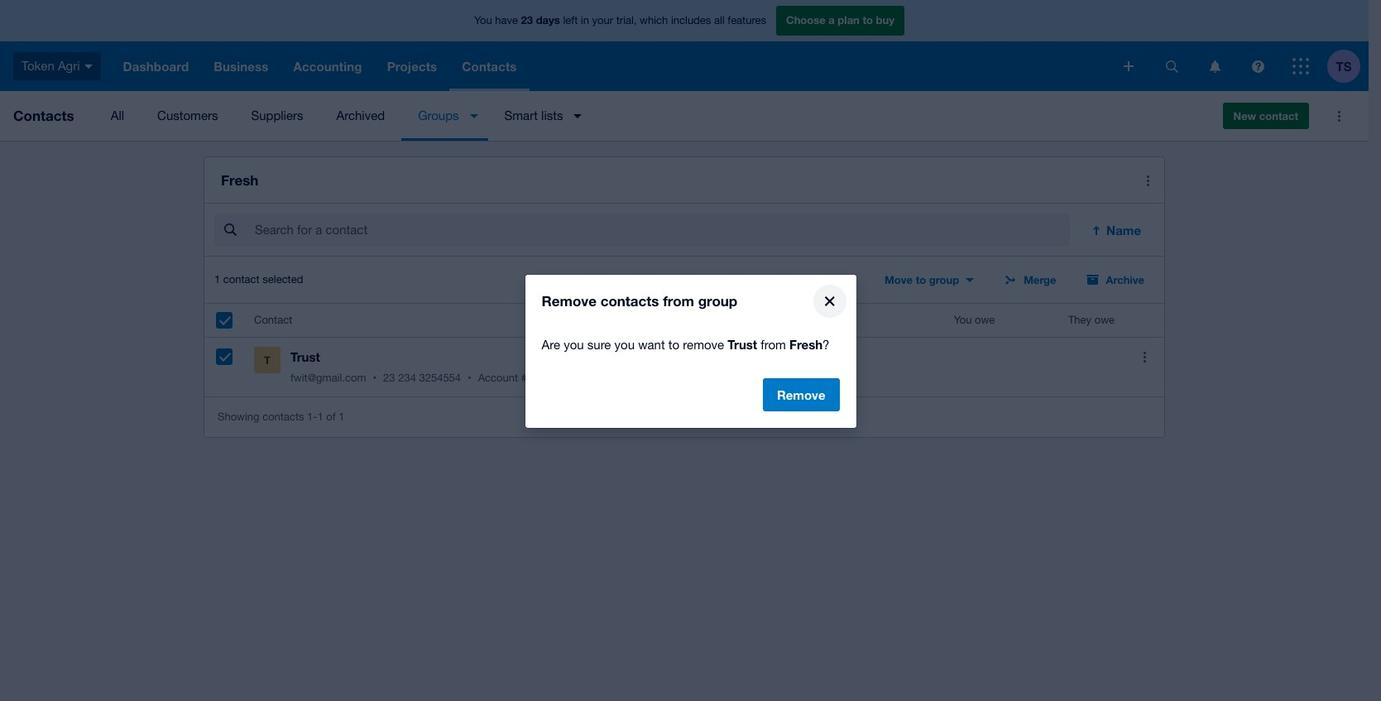 Task type: describe. For each thing, give the bounding box(es) containing it.
group inside dialog
[[699, 292, 738, 310]]

customers button
[[141, 91, 235, 141]]

group for remove from group
[[825, 273, 855, 287]]

plan
[[838, 13, 860, 27]]

all
[[715, 14, 725, 27]]

1-
[[307, 411, 317, 423]]

name
[[1107, 223, 1142, 238]]

archive
[[1107, 273, 1145, 287]]

2 horizontal spatial svg image
[[1293, 58, 1310, 75]]

fresh inside remove contacts from group dialog
[[790, 337, 823, 352]]

name button
[[1081, 214, 1155, 247]]

trust fwit@gmail.com • 23 234 3254554 • account #:
[[291, 350, 530, 384]]

remove contacts from group dialog
[[525, 275, 857, 428]]

close button
[[814, 285, 847, 318]]

owe for you owe
[[975, 314, 996, 326]]

smart
[[505, 108, 538, 123]]

which
[[640, 14, 668, 27]]

you have 23 days left in your trial, which includes all features
[[474, 13, 767, 27]]

3254554
[[419, 372, 461, 384]]

merge
[[1024, 273, 1057, 287]]

23 inside 'trust fwit@gmail.com • 23 234 3254554 • account #:'
[[383, 372, 395, 384]]

move to group
[[885, 273, 960, 287]]

have
[[495, 14, 518, 27]]

1 contact selected
[[214, 273, 303, 286]]

token agri
[[22, 59, 80, 73]]

days
[[536, 13, 560, 27]]

close image
[[825, 296, 835, 306]]

contact list table element
[[205, 304, 1165, 397]]

2 you from the left
[[615, 338, 635, 352]]

suppliers button
[[235, 91, 320, 141]]

trust inside 'trust fwit@gmail.com • 23 234 3254554 • account #:'
[[291, 350, 320, 365]]

1 vertical spatial from
[[663, 292, 695, 310]]

showing contacts 1-1 of 1
[[218, 411, 345, 423]]

owe for they owe
[[1095, 314, 1115, 326]]

remove
[[683, 338, 725, 352]]

ts banner
[[0, 0, 1370, 91]]

0 horizontal spatial fresh
[[221, 171, 259, 189]]

new contact button
[[1223, 103, 1310, 129]]

archived button
[[320, 91, 402, 141]]

are
[[542, 338, 561, 352]]

fwit@gmail.com
[[291, 372, 366, 384]]

choose
[[787, 13, 826, 27]]

you owe
[[954, 314, 996, 326]]

sure
[[588, 338, 611, 352]]

remove for contacts
[[542, 292, 597, 310]]

?
[[823, 338, 830, 352]]

in
[[581, 14, 590, 27]]

a
[[829, 13, 835, 27]]

234
[[398, 372, 416, 384]]

contacts for remove
[[601, 292, 660, 310]]

account
[[478, 372, 518, 384]]

contacts for showing
[[263, 411, 304, 423]]

are you sure you want to remove trust from fresh ?
[[542, 337, 830, 352]]

remove for from
[[753, 273, 795, 287]]

#:
[[521, 372, 530, 384]]

token agri button
[[0, 41, 111, 91]]

customers
[[157, 108, 218, 123]]

your
[[593, 14, 614, 27]]

groups
[[418, 108, 459, 123]]

buy
[[877, 13, 895, 27]]

you for you have 23 days left in your trial, which includes all features
[[474, 14, 492, 27]]

choose a plan to buy
[[787, 13, 895, 27]]

they
[[1069, 314, 1092, 326]]



Task type: locate. For each thing, give the bounding box(es) containing it.
owe
[[975, 314, 996, 326], [1095, 314, 1115, 326]]

you right are
[[564, 338, 584, 352]]

t
[[264, 354, 271, 367]]

remove up are
[[542, 292, 597, 310]]

Search for a contact field
[[253, 215, 1071, 246]]

archived
[[337, 108, 385, 123]]

you inside you have 23 days left in your trial, which includes all features
[[474, 14, 492, 27]]

1 horizontal spatial 23
[[521, 13, 533, 27]]

0 horizontal spatial contacts
[[263, 411, 304, 423]]

remove left close button
[[753, 273, 795, 287]]

you left 'have' on the top
[[474, 14, 492, 27]]

1 vertical spatial contacts
[[263, 411, 304, 423]]

trust right remove
[[728, 337, 758, 352]]

2 vertical spatial remove
[[777, 388, 826, 402]]

1 vertical spatial fresh
[[790, 337, 823, 352]]

0 vertical spatial to
[[863, 13, 874, 27]]

agri
[[58, 59, 80, 73]]

features
[[728, 14, 767, 27]]

left
[[563, 14, 578, 27]]

1 vertical spatial to
[[916, 273, 927, 287]]

0 vertical spatial fresh
[[221, 171, 259, 189]]

remove down the ?
[[777, 388, 826, 402]]

to right want
[[669, 338, 680, 352]]

group inside popup button
[[930, 273, 960, 287]]

want
[[639, 338, 665, 352]]

they owe
[[1069, 314, 1115, 326]]

1 vertical spatial contact
[[223, 273, 260, 286]]

0 horizontal spatial group
[[699, 292, 738, 310]]

1 horizontal spatial svg image
[[1210, 60, 1221, 72]]

to inside are you sure you want to remove trust from fresh ?
[[669, 338, 680, 352]]

remove
[[753, 273, 795, 287], [542, 292, 597, 310], [777, 388, 826, 402]]

2 owe from the left
[[1095, 314, 1115, 326]]

of
[[326, 411, 336, 423]]

svg image inside token agri popup button
[[84, 64, 92, 69]]

to right move
[[916, 273, 927, 287]]

1 horizontal spatial group
[[825, 273, 855, 287]]

0 vertical spatial from
[[798, 273, 822, 287]]

owe down merge button
[[975, 314, 996, 326]]

0 horizontal spatial owe
[[975, 314, 996, 326]]

2 horizontal spatial 1
[[339, 411, 345, 423]]

2 vertical spatial to
[[669, 338, 680, 352]]

0 horizontal spatial •
[[373, 372, 377, 384]]

1 owe from the left
[[975, 314, 996, 326]]

groups button
[[402, 91, 488, 141]]

1 left of
[[317, 411, 323, 423]]

trust
[[728, 337, 758, 352], [291, 350, 320, 365]]

2 horizontal spatial group
[[930, 273, 960, 287]]

you
[[474, 14, 492, 27], [954, 314, 972, 326]]

1 horizontal spatial svg image
[[1166, 60, 1179, 72]]

1 left selected
[[214, 273, 220, 286]]

menu containing all
[[94, 91, 1210, 141]]

0 horizontal spatial trust
[[291, 350, 320, 365]]

ts button
[[1328, 41, 1370, 91]]

group
[[825, 273, 855, 287], [930, 273, 960, 287], [699, 292, 738, 310]]

remove from group button
[[743, 267, 865, 293]]

fresh
[[221, 171, 259, 189], [790, 337, 823, 352]]

from inside are you sure you want to remove trust from fresh ?
[[761, 338, 787, 352]]

remove inside 'button'
[[777, 388, 826, 402]]

0 vertical spatial contact
[[1260, 109, 1299, 123]]

contacts left 1-
[[263, 411, 304, 423]]

2 horizontal spatial to
[[916, 273, 927, 287]]

from inside button
[[798, 273, 822, 287]]

1 horizontal spatial •
[[468, 372, 472, 384]]

contacts
[[13, 107, 74, 124]]

menu
[[94, 91, 1210, 141]]

0 horizontal spatial you
[[474, 14, 492, 27]]

1 horizontal spatial you
[[954, 314, 972, 326]]

23 inside the ts "banner"
[[521, 13, 533, 27]]

0 horizontal spatial 1
[[214, 273, 220, 286]]

to
[[863, 13, 874, 27], [916, 273, 927, 287], [669, 338, 680, 352]]

• left 234
[[373, 372, 377, 384]]

remove inside button
[[753, 273, 795, 287]]

to inside popup button
[[916, 273, 927, 287]]

lists
[[542, 108, 563, 123]]

1 right of
[[339, 411, 345, 423]]

0 horizontal spatial 23
[[383, 372, 395, 384]]

you for you owe
[[954, 314, 972, 326]]

0 horizontal spatial svg image
[[1124, 61, 1134, 71]]

contacts
[[601, 292, 660, 310], [263, 411, 304, 423]]

2 horizontal spatial svg image
[[1252, 60, 1265, 72]]

contact for 1
[[223, 273, 260, 286]]

• left "account"
[[468, 372, 472, 384]]

0 horizontal spatial from
[[663, 292, 695, 310]]

archive button
[[1077, 267, 1155, 293]]

svg image
[[1293, 58, 1310, 75], [1166, 60, 1179, 72], [84, 64, 92, 69]]

you inside contact list table element
[[954, 314, 972, 326]]

group for move to group
[[930, 273, 960, 287]]

ts
[[1337, 58, 1353, 73]]

0 vertical spatial 23
[[521, 13, 533, 27]]

1 horizontal spatial contact
[[1260, 109, 1299, 123]]

you down move to group popup button
[[954, 314, 972, 326]]

trial,
[[617, 14, 637, 27]]

new
[[1234, 109, 1257, 123]]

0 horizontal spatial svg image
[[84, 64, 92, 69]]

0 horizontal spatial contact
[[223, 273, 260, 286]]

from
[[798, 273, 822, 287], [663, 292, 695, 310], [761, 338, 787, 352]]

group up close icon
[[825, 273, 855, 287]]

contact right new
[[1260, 109, 1299, 123]]

selected
[[263, 273, 303, 286]]

owe right they
[[1095, 314, 1115, 326]]

fresh down close button
[[790, 337, 823, 352]]

contact left selected
[[223, 273, 260, 286]]

token
[[22, 59, 54, 73]]

contacts inside dialog
[[601, 292, 660, 310]]

remove button
[[763, 378, 840, 412]]

trust up fwit@gmail.com
[[291, 350, 320, 365]]

1 you from the left
[[564, 338, 584, 352]]

fresh down the suppliers button
[[221, 171, 259, 189]]

1 horizontal spatial you
[[615, 338, 635, 352]]

0 vertical spatial remove
[[753, 273, 795, 287]]

trust inside remove contacts from group dialog
[[728, 337, 758, 352]]

2 horizontal spatial from
[[798, 273, 822, 287]]

contacts up want
[[601, 292, 660, 310]]

0 horizontal spatial to
[[669, 338, 680, 352]]

group right move
[[930, 273, 960, 287]]

all
[[111, 108, 124, 123]]

1 vertical spatial remove
[[542, 292, 597, 310]]

2 • from the left
[[468, 372, 472, 384]]

merge button
[[995, 267, 1067, 293]]

remove from group
[[753, 273, 855, 287]]

contact
[[1260, 109, 1299, 123], [223, 273, 260, 286]]

1 horizontal spatial 1
[[317, 411, 323, 423]]

you
[[564, 338, 584, 352], [615, 338, 635, 352]]

remove contacts from group
[[542, 292, 738, 310]]

move
[[885, 273, 913, 287]]

1 horizontal spatial fresh
[[790, 337, 823, 352]]

1 • from the left
[[373, 372, 377, 384]]

showing
[[218, 411, 260, 423]]

23 left 234
[[383, 372, 395, 384]]

1 horizontal spatial contacts
[[601, 292, 660, 310]]

1 horizontal spatial from
[[761, 338, 787, 352]]

0 vertical spatial contacts
[[601, 292, 660, 310]]

contact
[[254, 314, 292, 326]]

all button
[[94, 91, 141, 141]]

group inside button
[[825, 273, 855, 287]]

1 horizontal spatial trust
[[728, 337, 758, 352]]

you right sure
[[615, 338, 635, 352]]

smart lists
[[505, 108, 563, 123]]

2 vertical spatial from
[[761, 338, 787, 352]]

1 horizontal spatial to
[[863, 13, 874, 27]]

1 vertical spatial you
[[954, 314, 972, 326]]

contact for new
[[1260, 109, 1299, 123]]

0 horizontal spatial you
[[564, 338, 584, 352]]

23
[[521, 13, 533, 27], [383, 372, 395, 384]]

to left buy
[[863, 13, 874, 27]]

0 vertical spatial you
[[474, 14, 492, 27]]

23 right 'have' on the top
[[521, 13, 533, 27]]

includes
[[671, 14, 712, 27]]

contact inside button
[[1260, 109, 1299, 123]]

suppliers
[[251, 108, 303, 123]]

1 vertical spatial 23
[[383, 372, 395, 384]]

new contact
[[1234, 109, 1299, 123]]

move to group button
[[875, 267, 985, 293]]

1 horizontal spatial owe
[[1095, 314, 1115, 326]]

svg image
[[1210, 60, 1221, 72], [1252, 60, 1265, 72], [1124, 61, 1134, 71]]

group up remove
[[699, 292, 738, 310]]

•
[[373, 372, 377, 384], [468, 372, 472, 384]]

1
[[214, 273, 220, 286], [317, 411, 323, 423], [339, 411, 345, 423]]

to inside the ts "banner"
[[863, 13, 874, 27]]

smart lists button
[[488, 91, 592, 141]]



Task type: vqa. For each thing, say whether or not it's contained in the screenshot.
Exp3
no



